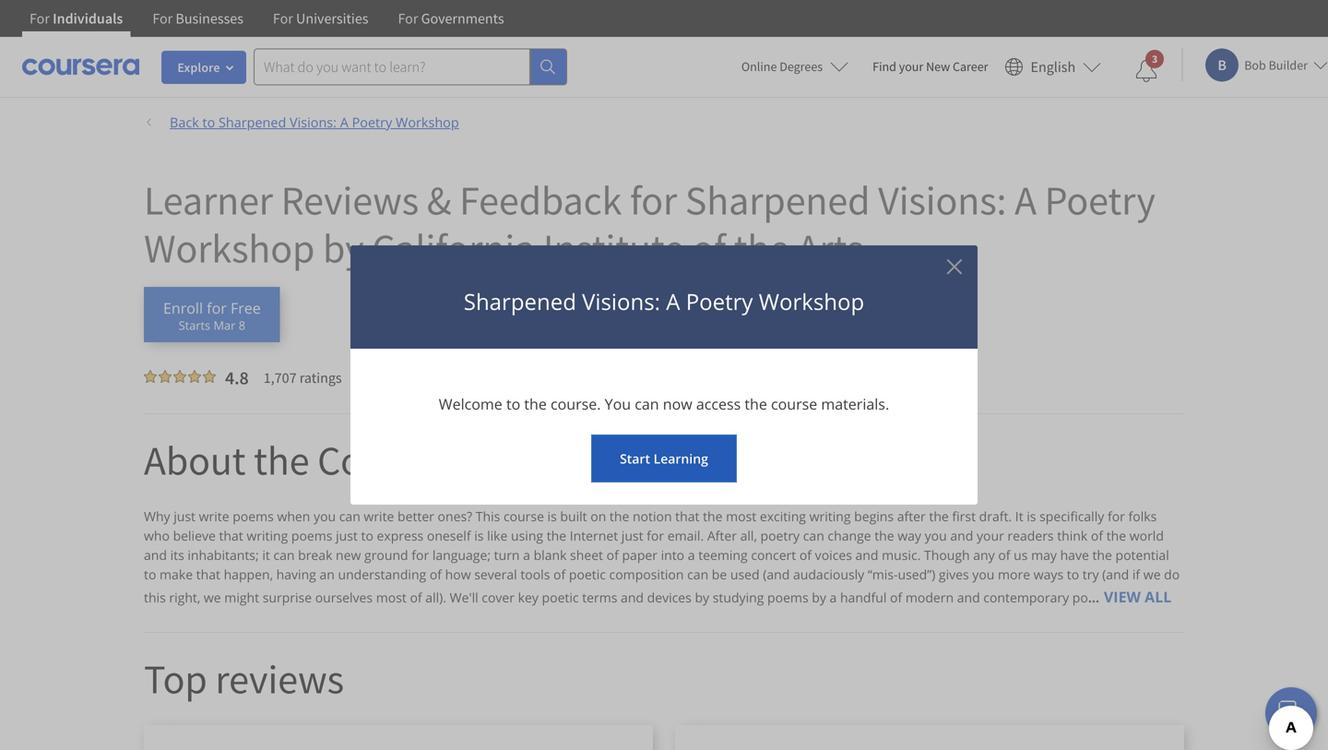 Task type: describe. For each thing, give the bounding box(es) containing it.
2 vertical spatial workshop
[[759, 287, 865, 316]]

learner
[[144, 174, 273, 226]]

2 horizontal spatial you
[[973, 566, 995, 583]]

its
[[170, 546, 184, 564]]

find
[[873, 58, 897, 75]]

for for universities
[[273, 9, 293, 28]]

can up new
[[339, 508, 361, 525]]

for for individuals
[[30, 9, 50, 28]]

new
[[926, 58, 951, 75]]

we'll
[[450, 589, 479, 606]]

2 horizontal spatial is
[[1027, 508, 1037, 525]]

ourselves
[[315, 589, 373, 606]]

all).
[[426, 589, 447, 606]]

this
[[476, 508, 500, 525]]

how
[[445, 566, 471, 583]]

used")
[[898, 566, 936, 583]]

for universities
[[273, 9, 369, 28]]

2 horizontal spatial by
[[812, 589, 827, 606]]

0 horizontal spatial visions:
[[290, 113, 337, 131]]

for down notion
[[647, 527, 664, 544]]

1 horizontal spatial by
[[695, 589, 710, 606]]

2 write from the left
[[364, 508, 394, 525]]

for inside enroll for free starts mar 8
[[207, 298, 227, 318]]

audaciously
[[793, 566, 865, 583]]

and up the "mis-
[[856, 546, 879, 564]]

start learning button
[[592, 435, 737, 483]]

folks
[[1129, 508, 1157, 525]]

english
[[1031, 58, 1076, 76]]

your inside find your new career "link"
[[899, 58, 924, 75]]

arts
[[798, 222, 864, 274]]

change
[[828, 527, 872, 544]]

can right you
[[635, 394, 659, 414]]

chevron left image
[[144, 117, 155, 128]]

1 horizontal spatial you
[[925, 527, 947, 544]]

contemporary
[[984, 589, 1070, 606]]

back
[[170, 113, 199, 131]]

of left how
[[430, 566, 442, 583]]

to right back
[[203, 113, 215, 131]]

0 horizontal spatial writing
[[247, 527, 288, 544]]

ones?
[[438, 508, 473, 525]]

learner reviews & feedback for sharpened visions: a poetry workshop by california institute of the arts
[[144, 174, 1156, 274]]

✕
[[946, 251, 963, 281]]

more
[[998, 566, 1031, 583]]

of left voices
[[800, 546, 812, 564]]

feedback
[[460, 174, 622, 226]]

✕ button
[[946, 251, 963, 281]]

begins
[[855, 508, 894, 525]]

1 (and from the left
[[763, 566, 790, 583]]

banner navigation
[[15, 0, 519, 37]]

0 horizontal spatial is
[[474, 527, 484, 544]]

workshop inside back to sharpened visions: a poetry workshop link
[[396, 113, 459, 131]]

2 filled star image from the left
[[173, 370, 186, 383]]

ways
[[1034, 566, 1064, 583]]

businesses
[[176, 9, 244, 28]]

chat with us image
[[1277, 699, 1307, 728]]

several
[[475, 566, 517, 583]]

poetry inside "learner reviews & feedback for sharpened visions: a poetry workshop by california institute of the arts"
[[1045, 174, 1156, 226]]

your inside why just write poems when you can write better ones? this course is built on the notion that the most exciting writing begins after the first draft. it is specifically for folks who believe that writing poems just to express oneself is like using the internet just for email. after all, poetry can change the way you and your readers think of the world and its inhabitants; it can break new ground for language; turn a blank sheet of paper into a teeming concert of voices and music.  though any of us may have the potential to make that happen, having an understanding of how several tools of poetic composition can be used (and audaciously "mis-used") gives you more ways to try (and if we do this right, we might surprise ourselves most of all).   we'll cover key poetic terms and devices by studying poems by a handful of modern and contemporary po ... view all
[[977, 527, 1005, 544]]

sharpened inside back to sharpened visions: a poetry workshop link
[[219, 113, 286, 131]]

the inside "learner reviews & feedback for sharpened visions: a poetry workshop by california institute of the arts"
[[734, 222, 790, 274]]

draft.
[[980, 508, 1012, 525]]

0 horizontal spatial we
[[204, 589, 221, 606]]

of right think
[[1091, 527, 1104, 544]]

&
[[427, 174, 452, 226]]

for down the express
[[412, 546, 429, 564]]

3 filled star image from the left
[[203, 370, 216, 383]]

can right it
[[274, 546, 295, 564]]

welcome
[[439, 394, 503, 414]]

first
[[953, 508, 976, 525]]

voices
[[815, 546, 853, 564]]

be
[[712, 566, 727, 583]]

2 vertical spatial a
[[666, 287, 681, 316]]

for businesses
[[153, 9, 244, 28]]

2 horizontal spatial just
[[622, 527, 644, 544]]

the up try
[[1093, 546, 1113, 564]]

this
[[144, 589, 166, 606]]

understanding
[[338, 566, 426, 583]]

concert
[[751, 546, 797, 564]]

about the course
[[144, 435, 435, 486]]

start learning
[[620, 450, 709, 467]]

governments
[[421, 9, 504, 28]]

2 filled star image from the left
[[188, 370, 201, 383]]

"mis-
[[868, 566, 898, 583]]

the down the begins
[[875, 527, 895, 544]]

after
[[898, 508, 926, 525]]

have
[[1061, 546, 1090, 564]]

of down blank
[[554, 566, 566, 583]]

and down gives
[[958, 589, 981, 606]]

world
[[1130, 527, 1164, 544]]

2 vertical spatial poetry
[[686, 287, 753, 316]]

devices
[[647, 589, 692, 606]]

course.
[[551, 394, 601, 414]]

course
[[318, 435, 435, 486]]

about
[[144, 435, 246, 486]]

reviews
[[215, 653, 344, 705]]

by inside "learner reviews & feedback for sharpened visions: a poetry workshop by california institute of the arts"
[[323, 222, 364, 274]]

can up voices
[[803, 527, 825, 544]]

way
[[898, 527, 922, 544]]

2 horizontal spatial a
[[830, 589, 837, 606]]

universities
[[296, 9, 369, 28]]

course inside why just write poems when you can write better ones? this course is built on the notion that the most exciting writing begins after the first draft. it is specifically for folks who believe that writing poems just to express oneself is like using the internet just for email. after all, poetry can change the way you and your readers think of the world and its inhabitants; it can break new ground for language; turn a blank sheet of paper into a teeming concert of voices and music.  though any of us may have the potential to make that happen, having an understanding of how several tools of poetic composition can be used (and audaciously "mis-used") gives you more ways to try (and if we do this right, we might surprise ourselves most of all).   we'll cover key poetic terms and devices by studying poems by a handful of modern and contemporary po ... view all
[[504, 508, 544, 525]]

0 vertical spatial that
[[676, 508, 700, 525]]

notion
[[633, 508, 672, 525]]

language;
[[433, 546, 491, 564]]

express
[[377, 527, 424, 544]]

1 horizontal spatial poems
[[291, 527, 333, 544]]

2 vertical spatial that
[[196, 566, 220, 583]]

starts
[[179, 317, 211, 334]]

of down the "mis-
[[890, 589, 903, 606]]

who
[[144, 527, 170, 544]]

for inside "learner reviews & feedback for sharpened visions: a poetry workshop by california institute of the arts"
[[630, 174, 677, 226]]

1,707 ratings
[[264, 369, 342, 387]]

mar
[[214, 317, 236, 334]]

break
[[298, 546, 333, 564]]

1 vertical spatial that
[[219, 527, 243, 544]]

potential
[[1116, 546, 1170, 564]]

now
[[663, 394, 693, 414]]

try
[[1083, 566, 1099, 583]]

for individuals
[[30, 9, 123, 28]]

turn
[[494, 546, 520, 564]]

handful
[[841, 589, 887, 606]]

0 vertical spatial you
[[314, 508, 336, 525]]

you
[[605, 394, 631, 414]]

ratings
[[300, 369, 342, 387]]

1 horizontal spatial we
[[1144, 566, 1161, 583]]

sharpened visions: a poetry workshop
[[464, 287, 865, 316]]

tools
[[521, 566, 550, 583]]

poetry
[[761, 527, 800, 544]]

of left all).
[[410, 589, 422, 606]]

1 horizontal spatial is
[[548, 508, 557, 525]]



Task type: locate. For each thing, give the bounding box(es) containing it.
1,707
[[264, 369, 297, 387]]

for for governments
[[398, 9, 418, 28]]

filled star image left 4.8
[[203, 370, 216, 383]]

1 vertical spatial most
[[376, 589, 407, 606]]

email.
[[668, 527, 704, 544]]

enroll
[[163, 298, 203, 318]]

find your new career
[[873, 58, 989, 75]]

0 horizontal spatial just
[[174, 508, 196, 525]]

just up "paper"
[[622, 527, 644, 544]]

learning
[[654, 450, 709, 467]]

the up "after"
[[703, 508, 723, 525]]

show notifications image
[[1136, 60, 1158, 82]]

(and down the concert
[[763, 566, 790, 583]]

it
[[262, 546, 270, 564]]

0 vertical spatial course
[[771, 394, 818, 414]]

1 vertical spatial visions:
[[879, 174, 1007, 226]]

1 vertical spatial you
[[925, 527, 947, 544]]

workshop up free
[[144, 222, 315, 274]]

course up using
[[504, 508, 544, 525]]

view
[[1104, 587, 1141, 607]]

and down composition
[[621, 589, 644, 606]]

after
[[708, 527, 737, 544]]

None search field
[[254, 48, 567, 85]]

filled star image
[[159, 370, 172, 383], [173, 370, 186, 383], [203, 370, 216, 383]]

1 vertical spatial sharpened
[[685, 174, 871, 226]]

happen,
[[224, 566, 273, 583]]

is right the it
[[1027, 508, 1037, 525]]

might
[[224, 589, 259, 606]]

0 vertical spatial visions:
[[290, 113, 337, 131]]

1 horizontal spatial workshop
[[396, 113, 459, 131]]

of
[[692, 222, 726, 274], [1091, 527, 1104, 544], [607, 546, 619, 564], [800, 546, 812, 564], [999, 546, 1011, 564], [430, 566, 442, 583], [554, 566, 566, 583], [410, 589, 422, 606], [890, 589, 903, 606]]

just up new
[[336, 527, 358, 544]]

used
[[731, 566, 760, 583]]

sharpened
[[219, 113, 286, 131], [685, 174, 871, 226], [464, 287, 577, 316]]

and down first
[[951, 527, 974, 544]]

to up ground in the left bottom of the page
[[361, 527, 374, 544]]

1 horizontal spatial visions:
[[582, 287, 661, 316]]

for left universities
[[273, 9, 293, 28]]

write up the express
[[364, 508, 394, 525]]

8
[[239, 317, 245, 334]]

the left world
[[1107, 527, 1127, 544]]

a
[[340, 113, 349, 131], [1015, 174, 1037, 226], [666, 287, 681, 316]]

back to sharpened visions: a poetry workshop
[[170, 113, 459, 131]]

filled star image
[[144, 370, 157, 383], [188, 370, 201, 383]]

to left try
[[1067, 566, 1080, 583]]

the left course.
[[524, 394, 547, 414]]

1 vertical spatial writing
[[247, 527, 288, 544]]

0 horizontal spatial filled star image
[[144, 370, 157, 383]]

0 vertical spatial sharpened
[[219, 113, 286, 131]]

filled star image down starts at the left top of page
[[173, 370, 186, 383]]

inhabitants;
[[188, 546, 259, 564]]

0 horizontal spatial workshop
[[144, 222, 315, 274]]

like
[[487, 527, 508, 544]]

4 for from the left
[[398, 9, 418, 28]]

a right into
[[688, 546, 695, 564]]

0 vertical spatial poetry
[[352, 113, 392, 131]]

that up the inhabitants;
[[219, 527, 243, 544]]

career
[[953, 58, 989, 75]]

2 horizontal spatial poems
[[768, 589, 809, 606]]

view all button
[[1103, 584, 1173, 610]]

writing up it
[[247, 527, 288, 544]]

3 for from the left
[[273, 9, 293, 28]]

visions: down institute at top
[[582, 287, 661, 316]]

and down the who
[[144, 546, 167, 564]]

coursera image
[[22, 52, 139, 81]]

visions: up reviews
[[290, 113, 337, 131]]

1 vertical spatial we
[[204, 589, 221, 606]]

english button
[[998, 37, 1109, 97]]

0 horizontal spatial your
[[899, 58, 924, 75]]

of inside "learner reviews & feedback for sharpened visions: a poetry workshop by california institute of the arts"
[[692, 222, 726, 274]]

2 horizontal spatial a
[[1015, 174, 1037, 226]]

ground
[[365, 546, 408, 564]]

for left "individuals"
[[30, 9, 50, 28]]

1 write from the left
[[199, 508, 229, 525]]

exciting
[[760, 508, 806, 525]]

readers
[[1008, 527, 1054, 544]]

visions: up ✕
[[879, 174, 1007, 226]]

0 vertical spatial a
[[340, 113, 349, 131]]

of right sheet
[[607, 546, 619, 564]]

we right right,
[[204, 589, 221, 606]]

po
[[1073, 589, 1089, 606]]

1 vertical spatial poetry
[[1045, 174, 1156, 226]]

you up though
[[925, 527, 947, 544]]

1 vertical spatial course
[[504, 508, 544, 525]]

poetic right key on the bottom left
[[542, 589, 579, 606]]

top
[[144, 653, 207, 705]]

internet
[[570, 527, 618, 544]]

1 vertical spatial a
[[1015, 174, 1037, 226]]

for left folks
[[1108, 508, 1126, 525]]

2 vertical spatial visions:
[[582, 287, 661, 316]]

surprise
[[263, 589, 312, 606]]

make
[[160, 566, 193, 583]]

music.
[[882, 546, 921, 564]]

1 filled star image from the left
[[159, 370, 172, 383]]

specifically
[[1040, 508, 1105, 525]]

2 horizontal spatial poetry
[[1045, 174, 1156, 226]]

2 horizontal spatial workshop
[[759, 287, 865, 316]]

0 vertical spatial poems
[[233, 508, 274, 525]]

1 filled star image from the left
[[144, 370, 157, 383]]

poetic
[[569, 566, 606, 583], [542, 589, 579, 606]]

poems left when
[[233, 508, 274, 525]]

back to sharpened visions: a poetry workshop link
[[144, 98, 1185, 132]]

1 horizontal spatial a
[[688, 546, 695, 564]]

0 horizontal spatial poetry
[[352, 113, 392, 131]]

workshop inside "learner reviews & feedback for sharpened visions: a poetry workshop by california institute of the arts"
[[144, 222, 315, 274]]

2 horizontal spatial sharpened
[[685, 174, 871, 226]]

is
[[548, 508, 557, 525], [1027, 508, 1037, 525], [474, 527, 484, 544]]

the right access at the bottom right of the page
[[745, 394, 768, 414]]

poems down the concert
[[768, 589, 809, 606]]

0 horizontal spatial course
[[504, 508, 544, 525]]

us
[[1014, 546, 1028, 564]]

to up the this at the left of the page
[[144, 566, 156, 583]]

that down the inhabitants;
[[196, 566, 220, 583]]

institute
[[543, 222, 684, 274]]

0 vertical spatial writing
[[810, 508, 851, 525]]

0 horizontal spatial you
[[314, 508, 336, 525]]

2 vertical spatial poems
[[768, 589, 809, 606]]

for left governments
[[398, 9, 418, 28]]

can left be in the bottom of the page
[[688, 566, 709, 583]]

0 horizontal spatial most
[[376, 589, 407, 606]]

we right the if
[[1144, 566, 1161, 583]]

workshop up &
[[396, 113, 459, 131]]

is left built
[[548, 508, 557, 525]]

1 vertical spatial poetic
[[542, 589, 579, 606]]

most up the all,
[[726, 508, 757, 525]]

1 vertical spatial workshop
[[144, 222, 315, 274]]

just
[[174, 508, 196, 525], [336, 527, 358, 544], [622, 527, 644, 544]]

for
[[30, 9, 50, 28], [153, 9, 173, 28], [273, 9, 293, 28], [398, 9, 418, 28]]

terms
[[582, 589, 618, 606]]

1 horizontal spatial a
[[666, 287, 681, 316]]

2 vertical spatial sharpened
[[464, 287, 577, 316]]

4.8
[[225, 366, 249, 389]]

your down draft.
[[977, 527, 1005, 544]]

0 vertical spatial workshop
[[396, 113, 459, 131]]

0 horizontal spatial sharpened
[[219, 113, 286, 131]]

it
[[1016, 508, 1024, 525]]

enroll for free starts mar 8
[[163, 298, 261, 334]]

course left "materials."
[[771, 394, 818, 414]]

workshop down arts
[[759, 287, 865, 316]]

is left like
[[474, 527, 484, 544]]

why just write poems when you can write better ones? this course is built on the notion that the most exciting writing begins after the first draft. it is specifically for folks who believe that writing poems just to express oneself is like using the internet just for email. after all, poetry can change the way you and your readers think of the world and its inhabitants; it can break new ground for language; turn a blank sheet of paper into a teeming concert of voices and music.  though any of us may have the potential to make that happen, having an understanding of how several tools of poetic composition can be used (and audaciously "mis-used") gives you more ways to try (and if we do this right, we might surprise ourselves most of all).   we'll cover key poetic terms and devices by studying poems by a handful of modern and contemporary po ... view all
[[144, 508, 1180, 607]]

1 horizontal spatial writing
[[810, 508, 851, 525]]

a inside "learner reviews & feedback for sharpened visions: a poetry workshop by california institute of the arts"
[[1015, 174, 1037, 226]]

2 for from the left
[[153, 9, 173, 28]]

2 horizontal spatial visions:
[[879, 174, 1007, 226]]

2 horizontal spatial filled star image
[[203, 370, 216, 383]]

0 vertical spatial poetic
[[569, 566, 606, 583]]

sheet
[[570, 546, 603, 564]]

course
[[771, 394, 818, 414], [504, 508, 544, 525]]

composition
[[610, 566, 684, 583]]

0 vertical spatial most
[[726, 508, 757, 525]]

most down "understanding"
[[376, 589, 407, 606]]

2 vertical spatial you
[[973, 566, 995, 583]]

though
[[925, 546, 970, 564]]

the right on
[[610, 508, 630, 525]]

think
[[1058, 527, 1088, 544]]

to right welcome
[[507, 394, 521, 414]]

poems up break
[[291, 527, 333, 544]]

0 horizontal spatial poems
[[233, 508, 274, 525]]

0 horizontal spatial (and
[[763, 566, 790, 583]]

sharpened inside "learner reviews & feedback for sharpened visions: a poetry workshop by california institute of the arts"
[[685, 174, 871, 226]]

0 horizontal spatial a
[[340, 113, 349, 131]]

start learning link
[[592, 435, 737, 483]]

and
[[951, 527, 974, 544], [144, 546, 167, 564], [856, 546, 879, 564], [621, 589, 644, 606], [958, 589, 981, 606]]

1 horizontal spatial filled star image
[[188, 370, 201, 383]]

0 horizontal spatial by
[[323, 222, 364, 274]]

reviews
[[281, 174, 419, 226]]

by
[[323, 222, 364, 274], [695, 589, 710, 606], [812, 589, 827, 606]]

1 horizontal spatial course
[[771, 394, 818, 414]]

1 horizontal spatial (and
[[1103, 566, 1130, 583]]

of up sharpened visions: a poetry workshop
[[692, 222, 726, 274]]

0 vertical spatial your
[[899, 58, 924, 75]]

visions: inside "learner reviews & feedback for sharpened visions: a poetry workshop by california institute of the arts"
[[879, 174, 1007, 226]]

writing up change
[[810, 508, 851, 525]]

1 horizontal spatial write
[[364, 508, 394, 525]]

blank
[[534, 546, 567, 564]]

0 horizontal spatial filled star image
[[159, 370, 172, 383]]

for left businesses
[[153, 9, 173, 28]]

filled star image down enroll
[[159, 370, 172, 383]]

free
[[231, 298, 261, 318]]

1 horizontal spatial poetry
[[686, 287, 753, 316]]

writing
[[810, 508, 851, 525], [247, 527, 288, 544]]

start
[[620, 450, 651, 467]]

1 horizontal spatial just
[[336, 527, 358, 544]]

new
[[336, 546, 361, 564]]

you down any
[[973, 566, 995, 583]]

just up believe on the left bottom
[[174, 508, 196, 525]]

poetic down sheet
[[569, 566, 606, 583]]

teeming
[[699, 546, 748, 564]]

for left free
[[207, 298, 227, 318]]

you right when
[[314, 508, 336, 525]]

1 horizontal spatial sharpened
[[464, 287, 577, 316]]

the left first
[[930, 508, 949, 525]]

when
[[277, 508, 310, 525]]

1 vertical spatial poems
[[291, 527, 333, 544]]

that up email.
[[676, 508, 700, 525]]

2 (and from the left
[[1103, 566, 1130, 583]]

why
[[144, 508, 170, 525]]

for for businesses
[[153, 9, 173, 28]]

0 horizontal spatial a
[[523, 546, 531, 564]]

the left arts
[[734, 222, 790, 274]]

any
[[974, 546, 995, 564]]

key
[[518, 589, 539, 606]]

we
[[1144, 566, 1161, 583], [204, 589, 221, 606]]

if
[[1133, 566, 1141, 583]]

a down 'audaciously'
[[830, 589, 837, 606]]

1 vertical spatial your
[[977, 527, 1005, 544]]

(and left the if
[[1103, 566, 1130, 583]]

for down back to sharpened visions: a poetry workshop link
[[630, 174, 677, 226]]

1 horizontal spatial filled star image
[[173, 370, 186, 383]]

the up blank
[[547, 527, 567, 544]]

into
[[661, 546, 685, 564]]

access
[[697, 394, 741, 414]]

...
[[1089, 588, 1100, 606]]

1 horizontal spatial most
[[726, 508, 757, 525]]

the up when
[[254, 435, 310, 486]]

welcome to the course. you can now access the course materials.
[[439, 394, 890, 414]]

a down using
[[523, 546, 531, 564]]

your right find
[[899, 58, 924, 75]]

1 for from the left
[[30, 9, 50, 28]]

write up believe on the left bottom
[[199, 508, 229, 525]]

of left us
[[999, 546, 1011, 564]]

0 horizontal spatial write
[[199, 508, 229, 525]]

1 horizontal spatial your
[[977, 527, 1005, 544]]

do
[[1165, 566, 1180, 583]]

0 vertical spatial we
[[1144, 566, 1161, 583]]

write
[[199, 508, 229, 525], [364, 508, 394, 525]]

workshop
[[396, 113, 459, 131], [144, 222, 315, 274], [759, 287, 865, 316]]



Task type: vqa. For each thing, say whether or not it's contained in the screenshot.
bottommost WORKSHOP
yes



